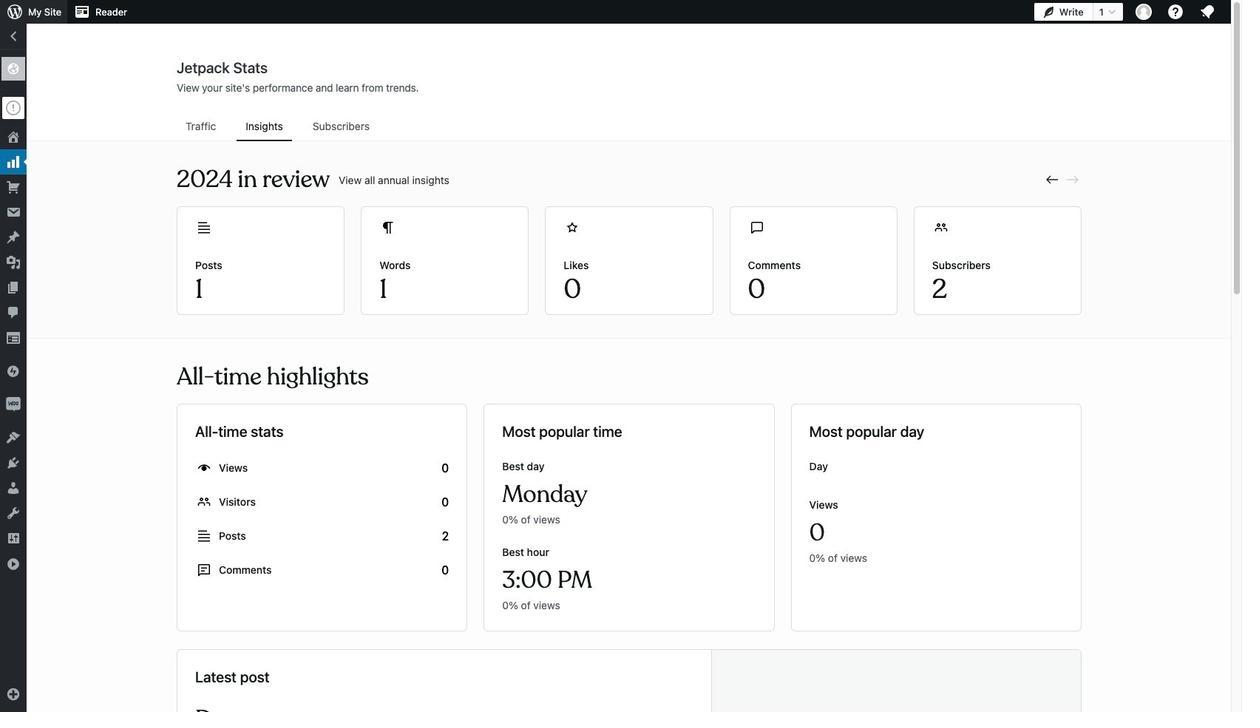 Task type: vqa. For each thing, say whether or not it's contained in the screenshot.
$240
no



Task type: describe. For each thing, give the bounding box(es) containing it.
2 img image from the top
[[6, 397, 21, 412]]

help image
[[1167, 3, 1185, 21]]



Task type: locate. For each thing, give the bounding box(es) containing it.
main content
[[27, 58, 1231, 712]]

my profile image
[[1136, 4, 1152, 20]]

manage your notifications image
[[1199, 3, 1217, 21]]

0 vertical spatial img image
[[6, 364, 21, 379]]

1 img image from the top
[[6, 364, 21, 379]]

1 vertical spatial img image
[[6, 397, 21, 412]]

img image
[[6, 364, 21, 379], [6, 397, 21, 412]]

menu
[[177, 113, 1082, 141]]



